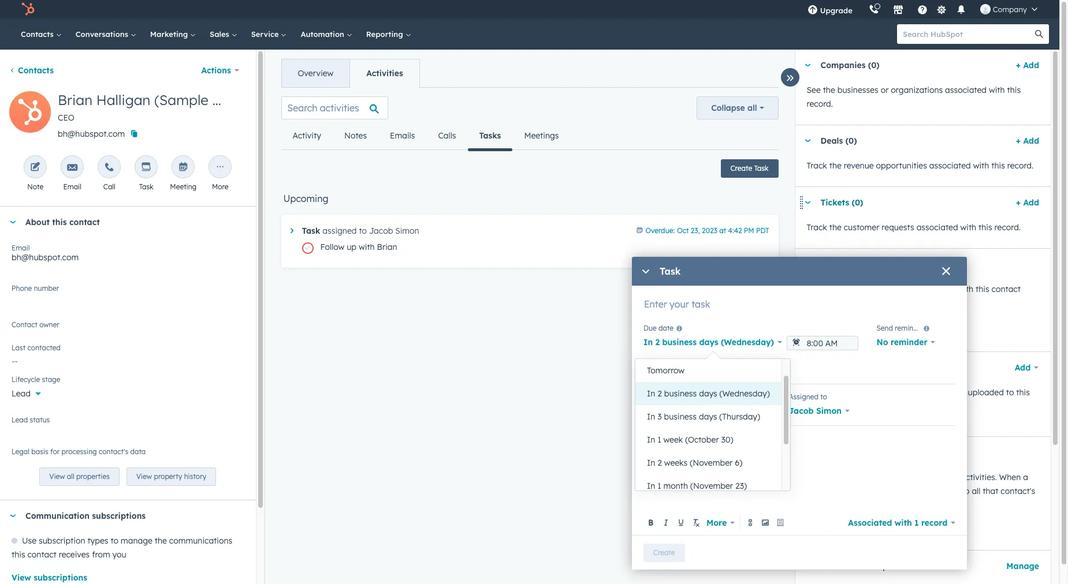 Task type: describe. For each thing, give the bounding box(es) containing it.
brian inside brian halligan (sample contact) ceo
[[58, 91, 92, 109]]

set up payments
[[895, 324, 951, 333]]

to inside use subscription types to manage the communications this contact receives from you
[[111, 536, 118, 547]]

calling icon button
[[864, 2, 884, 17]]

contact inside use subscription types to manage the communications this contact receives from you
[[27, 550, 57, 560]]

(wednesday) inside button
[[720, 389, 770, 399]]

tasks
[[479, 131, 501, 141]]

attribution
[[807, 523, 851, 534]]

list memberships
[[821, 561, 892, 572]]

collapse all button
[[697, 96, 778, 120]]

track
[[852, 284, 871, 295]]

1 horizontal spatial payments
[[918, 324, 951, 333]]

hubspot image
[[21, 2, 35, 16]]

files
[[837, 388, 853, 398]]

(thursday)
[[719, 412, 760, 422]]

you
[[112, 550, 126, 560]]

Search HubSpot search field
[[897, 24, 1039, 44]]

assigned
[[323, 226, 357, 236]]

jacob simon
[[789, 406, 842, 416]]

none for queue
[[741, 406, 762, 416]]

with inside see the businesses or organizations associated with this record.
[[989, 85, 1005, 95]]

using
[[807, 298, 827, 308]]

is
[[838, 486, 844, 497]]

date
[[659, 324, 674, 333]]

+ add for track the customer requests associated with this record.
[[1016, 198, 1039, 208]]

days for in 3 business days (thursday) button
[[699, 412, 717, 422]]

last contacted
[[12, 344, 61, 352]]

settings link
[[935, 3, 949, 15]]

contact's inside attribute contacts created to marketing activities. when a contact is created, hubspot gives credit to all that contact's interactions.
[[1001, 486, 1035, 497]]

contact inside attribute contacts created to marketing activities. when a contact is created, hubspot gives credit to all that contact's interactions.
[[807, 486, 836, 497]]

caret image inside tickets (0) dropdown button
[[804, 201, 811, 204]]

to up gives
[[910, 473, 917, 483]]

create for create task
[[730, 164, 752, 173]]

view for view property history
[[136, 473, 152, 481]]

send
[[877, 324, 893, 333]]

6)
[[735, 458, 742, 468]]

+ for see the businesses or organizations associated with this record.
[[1016, 60, 1021, 70]]

1 inside 'popup button'
[[914, 518, 919, 528]]

this inside about this contact dropdown button
[[52, 217, 67, 228]]

deals
[[821, 136, 843, 146]]

activities.
[[961, 473, 997, 483]]

business for in 2 business days (wednesday) button
[[664, 389, 697, 399]]

in 2 business days (wednesday) button
[[635, 382, 781, 406]]

companies (0)
[[821, 60, 880, 70]]

oct
[[677, 226, 689, 235]]

email image
[[67, 162, 78, 173]]

payments (0)
[[821, 259, 875, 270]]

create button
[[644, 544, 685, 562]]

jacob inside upcoming feed
[[369, 226, 393, 236]]

and
[[835, 284, 849, 295]]

emails
[[390, 131, 415, 141]]

(wednesday) inside popup button
[[721, 337, 774, 348]]

in for "in 1 week (october 30)" button
[[647, 435, 655, 445]]

caret image inside upcoming feed
[[290, 228, 293, 233]]

1 for month
[[657, 481, 661, 492]]

set to repeat
[[662, 362, 719, 374]]

all for view
[[67, 473, 74, 481]]

contacted
[[27, 344, 61, 352]]

Search activities search field
[[281, 96, 388, 120]]

types
[[87, 536, 108, 547]]

owner up contacted at the bottom left
[[39, 321, 59, 329]]

0 vertical spatial contacts link
[[14, 18, 69, 50]]

activities
[[366, 68, 403, 79]]

up for follow
[[347, 242, 356, 252]]

+ add for see the businesses or organizations associated with this record.
[[1016, 60, 1039, 70]]

(0) for payments (0)
[[863, 259, 875, 270]]

activity
[[293, 131, 321, 141]]

customer
[[844, 222, 879, 233]]

memberships
[[838, 561, 892, 572]]

view for view all properties
[[49, 473, 65, 481]]

deals (0)
[[821, 136, 857, 146]]

in 2 weeks (november 6) button
[[635, 452, 781, 475]]

to-do button
[[644, 403, 675, 419]]

simon inside upcoming feed
[[395, 226, 419, 236]]

contact)
[[212, 91, 269, 109]]

view subscriptions
[[12, 573, 87, 584]]

calling icon image
[[869, 5, 879, 15]]

track for track the revenue opportunities associated with this record.
[[807, 161, 827, 171]]

menu containing company
[[799, 0, 1046, 18]]

help image
[[917, 5, 928, 16]]

to inside upcoming feed
[[359, 226, 367, 236]]

payments inside the collect and track payments associated with this contact using hubspot payments.
[[873, 284, 911, 295]]

days for in 2 business days (wednesday) button
[[699, 389, 717, 399]]

0 vertical spatial contacts
[[21, 29, 56, 39]]

call
[[103, 183, 115, 191]]

activities
[[921, 388, 955, 398]]

in for in 2 weeks (november 6) button
[[647, 458, 655, 468]]

email for email
[[63, 183, 81, 191]]

reporting
[[366, 29, 405, 39]]

call image
[[104, 162, 115, 173]]

when
[[999, 473, 1021, 483]]

attribution report builder button
[[807, 522, 926, 537]]

attached
[[855, 388, 889, 398]]

organizations
[[891, 85, 943, 95]]

lead for lead status
[[12, 416, 28, 425]]

your
[[902, 388, 919, 398]]

tickets
[[821, 198, 849, 208]]

add inside 'popup button'
[[1015, 363, 1031, 373]]

+ add button for track the customer requests associated with this record.
[[1016, 196, 1039, 210]]

use subscription types to manage the communications this contact receives from you
[[12, 536, 232, 560]]

property
[[154, 473, 182, 481]]

to-
[[644, 406, 656, 416]]

history
[[184, 473, 206, 481]]

uploaded
[[968, 388, 1004, 398]]

activities button
[[350, 59, 419, 87]]

meeting
[[170, 183, 196, 191]]

meetings button
[[513, 122, 570, 150]]

about this contact
[[25, 217, 100, 228]]

the for files
[[823, 388, 835, 398]]

overdue: oct 23, 2023 at 4:42 pm pdt
[[646, 226, 769, 235]]

caret image for about
[[9, 221, 16, 224]]

up for set
[[908, 324, 916, 333]]

a
[[1023, 473, 1028, 483]]

contact owner no owner
[[12, 321, 59, 336]]

days inside popup button
[[699, 337, 718, 348]]

this inside "see the files attached to your activities or uploaded to this record."
[[1016, 388, 1030, 398]]

about this contact button
[[0, 207, 244, 238]]

upcoming feed
[[272, 87, 788, 282]]

to left "your"
[[892, 388, 900, 398]]

0 vertical spatial bh@hubspot.com
[[58, 129, 125, 139]]

queue
[[741, 393, 762, 401]]

minimize dialog image
[[641, 268, 650, 277]]

track for track the customer requests associated with this record.
[[807, 222, 827, 233]]

to left repeat
[[679, 362, 688, 374]]

sales link
[[203, 18, 244, 50]]

payments
[[821, 259, 861, 270]]

overdue:
[[646, 226, 675, 235]]

automation
[[301, 29, 346, 39]]

none button for queue
[[741, 403, 770, 419]]

this inside see the businesses or organizations associated with this record.
[[1007, 85, 1021, 95]]

tasks button
[[468, 122, 513, 151]]

more inside popup button
[[706, 518, 727, 528]]

navigation containing overview
[[281, 59, 420, 88]]

record. inside "see the files attached to your activities or uploaded to this record."
[[807, 401, 833, 412]]

associated for requests
[[917, 222, 958, 233]]

processing
[[62, 448, 97, 456]]

lead status
[[12, 416, 50, 425]]

list box containing tomorrow
[[635, 359, 790, 498]]

payments (0) button
[[795, 249, 1035, 280]]

gives
[[916, 486, 935, 497]]

in 1 week (october 30)
[[647, 435, 733, 445]]

legal basis for processing contact's data
[[12, 448, 146, 456]]

due date
[[644, 324, 674, 333]]

reminder for send reminder
[[895, 324, 924, 333]]

note image
[[30, 162, 41, 173]]

upgrade
[[820, 6, 853, 15]]

+ add for track the revenue opportunities associated with this record.
[[1016, 136, 1039, 146]]

marketplaces button
[[886, 0, 910, 18]]

jacob simon image
[[980, 4, 991, 14]]

caret image for companies
[[804, 64, 811, 67]]

all inside attribute contacts created to marketing activities. when a contact is created, hubspot gives credit to all that contact's interactions.
[[972, 486, 981, 497]]

in 2 business days (wednesday) button
[[644, 335, 782, 351]]

none button for priority
[[693, 403, 723, 419]]

reminder for no reminder
[[891, 337, 928, 348]]

+ add button for track the revenue opportunities associated with this record.
[[1016, 134, 1039, 148]]



Task type: vqa. For each thing, say whether or not it's contained in the screenshot.


Task type: locate. For each thing, give the bounding box(es) containing it.
1 vertical spatial simon
[[816, 406, 842, 416]]

1 horizontal spatial no
[[877, 337, 888, 348]]

owner up last contacted
[[25, 325, 48, 336]]

contact
[[12, 321, 37, 329]]

2 vertical spatial days
[[699, 412, 717, 422]]

0 vertical spatial (wednesday)
[[721, 337, 774, 348]]

1 vertical spatial hubspot
[[880, 486, 913, 497]]

manage
[[1006, 561, 1039, 572]]

(0) for companies (0)
[[868, 60, 880, 70]]

2 for in 2 weeks (november 6) button
[[657, 458, 662, 468]]

none button down priority
[[693, 403, 723, 419]]

interactions.
[[807, 500, 853, 511]]

contacts link up edit popup button
[[9, 65, 54, 76]]

business down date
[[662, 337, 697, 348]]

0 vertical spatial (november
[[690, 458, 733, 468]]

0 horizontal spatial all
[[67, 473, 74, 481]]

1 vertical spatial brian
[[377, 242, 397, 252]]

email for email bh@hubspot.com
[[12, 244, 30, 252]]

search image
[[1035, 30, 1043, 38]]

simon up follow up with brian
[[395, 226, 419, 236]]

reminder down send reminder
[[891, 337, 928, 348]]

no inside contact owner no owner
[[12, 325, 23, 336]]

subscriptions for view subscriptions
[[34, 573, 87, 584]]

caret image left tickets
[[804, 201, 811, 204]]

(0) right deals
[[846, 136, 857, 146]]

meeting image
[[178, 162, 188, 173]]

see for see the files attached to your activities or uploaded to this record.
[[807, 388, 821, 398]]

0 horizontal spatial set
[[662, 362, 676, 374]]

the inside see the businesses or organizations associated with this record.
[[823, 85, 835, 95]]

0 vertical spatial contact's
[[99, 448, 128, 456]]

(october
[[685, 435, 719, 445]]

none button down queue
[[741, 403, 770, 419]]

subscriptions for communication subscriptions
[[92, 511, 146, 522]]

2 none button from the left
[[741, 403, 770, 419]]

more down in 1 month (november 23) button
[[706, 518, 727, 528]]

1 horizontal spatial more
[[706, 518, 727, 528]]

payments.
[[865, 298, 905, 308]]

in inside in 2 business days (wednesday) button
[[647, 389, 655, 399]]

associated right opportunities
[[929, 161, 971, 171]]

(0)
[[868, 60, 880, 70], [846, 136, 857, 146], [852, 198, 863, 208], [863, 259, 875, 270]]

simon down files
[[816, 406, 842, 416]]

associated
[[945, 85, 987, 95], [929, 161, 971, 171], [917, 222, 958, 233], [914, 284, 955, 295]]

marketplaces image
[[893, 5, 903, 16]]

contacts down hubspot link
[[21, 29, 56, 39]]

caret image left deals
[[804, 140, 811, 142]]

communication subscriptions button
[[0, 501, 239, 532]]

associated down close dialog icon
[[914, 284, 955, 295]]

0 horizontal spatial hubspot
[[829, 298, 863, 308]]

Title text field
[[644, 298, 955, 321]]

0 horizontal spatial contact's
[[99, 448, 128, 456]]

track down deals
[[807, 161, 827, 171]]

2 vertical spatial + add button
[[1016, 196, 1039, 210]]

0 horizontal spatial or
[[881, 85, 889, 95]]

1 navigation from the top
[[281, 59, 420, 88]]

sales
[[210, 29, 231, 39]]

1 horizontal spatial or
[[958, 388, 966, 398]]

1 vertical spatial lead
[[12, 416, 28, 425]]

see the files attached to your activities or uploaded to this record.
[[807, 388, 1030, 412]]

0 vertical spatial days
[[699, 337, 718, 348]]

(november for 23)
[[690, 481, 733, 492]]

the down tickets
[[829, 222, 842, 233]]

in inside in 2 business days (wednesday) popup button
[[644, 337, 653, 348]]

2 + add from the top
[[1016, 136, 1039, 146]]

none down priority
[[693, 406, 715, 416]]

subscriptions down receives
[[34, 573, 87, 584]]

2 vertical spatial all
[[972, 486, 981, 497]]

jacob up follow up with brian
[[369, 226, 393, 236]]

view all properties
[[49, 473, 110, 481]]

2023
[[702, 226, 717, 235]]

hubspot inside the collect and track payments associated with this contact using hubspot payments.
[[829, 298, 863, 308]]

0 vertical spatial set
[[895, 324, 906, 333]]

0 horizontal spatial more
[[212, 183, 228, 191]]

hubspot inside attribute contacts created to marketing activities. when a contact is created, hubspot gives credit to all that contact's interactions.
[[880, 486, 913, 497]]

1 left record
[[914, 518, 919, 528]]

contact inside the collect and track payments associated with this contact using hubspot payments.
[[992, 284, 1021, 295]]

2 up to-do popup button
[[657, 389, 662, 399]]

no inside "popup button"
[[877, 337, 888, 348]]

task image
[[141, 162, 151, 173]]

add for track the revenue opportunities associated with this record.
[[1023, 136, 1039, 146]]

0 horizontal spatial brian
[[58, 91, 92, 109]]

caret image inside about this contact dropdown button
[[9, 221, 16, 224]]

1 vertical spatial payments
[[918, 324, 951, 333]]

0 vertical spatial up
[[347, 242, 356, 252]]

1 vertical spatial subscriptions
[[34, 573, 87, 584]]

0 vertical spatial jacob
[[369, 226, 393, 236]]

1 track from the top
[[807, 161, 827, 171]]

in inside in 1 month (november 23) button
[[647, 481, 655, 492]]

0 vertical spatial caret image
[[804, 201, 811, 204]]

caret image left about
[[9, 221, 16, 224]]

bh@hubspot.com
[[58, 129, 125, 139], [12, 252, 79, 263]]

owner
[[39, 321, 59, 329], [25, 325, 48, 336]]

help button
[[913, 0, 932, 18]]

or right businesses
[[881, 85, 889, 95]]

search button
[[1029, 24, 1049, 44]]

in for in 3 business days (thursday) button
[[647, 412, 655, 422]]

number
[[34, 284, 59, 293]]

email down about
[[12, 244, 30, 252]]

1 vertical spatial +
[[1016, 136, 1021, 146]]

in 3 business days (thursday)
[[647, 412, 760, 422]]

tomorrow button
[[635, 359, 781, 382]]

all inside popup button
[[747, 103, 757, 113]]

menu
[[799, 0, 1046, 18]]

(november down in 2 weeks (november 6) button
[[690, 481, 733, 492]]

business right 3
[[664, 412, 697, 422]]

tickets (0)
[[821, 198, 863, 208]]

payments up the payments. on the right bottom of page
[[873, 284, 911, 295]]

1 vertical spatial more
[[706, 518, 727, 528]]

lead down lifecycle
[[12, 389, 31, 399]]

track
[[807, 161, 827, 171], [807, 222, 827, 233]]

view left property
[[136, 473, 152, 481]]

set for set to repeat
[[662, 362, 676, 374]]

conversations link
[[69, 18, 143, 50]]

see inside "see the files attached to your activities or uploaded to this record."
[[807, 388, 821, 398]]

more button
[[704, 515, 737, 531]]

contact inside dropdown button
[[69, 217, 100, 228]]

with inside associated with 1 record 'popup button'
[[895, 518, 912, 528]]

navigation
[[281, 59, 420, 88], [281, 122, 570, 151]]

0 vertical spatial reminder
[[895, 324, 924, 333]]

1 horizontal spatial hubspot
[[880, 486, 913, 497]]

this inside use subscription types to manage the communications this contact receives from you
[[12, 550, 25, 560]]

in
[[644, 337, 653, 348], [647, 389, 655, 399], [647, 412, 655, 422], [647, 435, 655, 445], [647, 458, 655, 468], [647, 481, 655, 492]]

from
[[92, 550, 110, 560]]

none for priority
[[693, 406, 715, 416]]

caret image inside communication subscriptions dropdown button
[[9, 515, 16, 518]]

jacob
[[369, 226, 393, 236], [789, 406, 814, 416]]

the for businesses
[[823, 85, 835, 95]]

1 horizontal spatial view
[[49, 473, 65, 481]]

1 left week
[[657, 435, 661, 445]]

menu item
[[861, 0, 863, 18]]

company
[[993, 5, 1027, 14]]

1 vertical spatial 1
[[657, 481, 661, 492]]

email down email image
[[63, 183, 81, 191]]

3 + add button from the top
[[1016, 196, 1039, 210]]

the inside use subscription types to manage the communications this contact receives from you
[[155, 536, 167, 547]]

0 horizontal spatial jacob
[[369, 226, 393, 236]]

in inside in 2 weeks (november 6) button
[[647, 458, 655, 468]]

1 for week
[[657, 435, 661, 445]]

caret image for communication
[[9, 515, 16, 518]]

+ add button for see the businesses or organizations associated with this record.
[[1016, 58, 1039, 72]]

calls button
[[427, 122, 468, 150]]

(0) right tickets
[[852, 198, 863, 208]]

collect and track payments associated with this contact using hubspot payments.
[[807, 284, 1021, 308]]

1 horizontal spatial subscriptions
[[92, 511, 146, 522]]

associated inside see the businesses or organizations associated with this record.
[[945, 85, 987, 95]]

view inside button
[[12, 573, 31, 584]]

no owner button
[[12, 319, 244, 338]]

0 horizontal spatial none button
[[693, 403, 723, 419]]

more down "more" icon
[[212, 183, 228, 191]]

in for in 2 business days (wednesday) button
[[647, 389, 655, 399]]

associated for opportunities
[[929, 161, 971, 171]]

in 1 month (november 23) button
[[635, 475, 781, 498]]

0 vertical spatial more
[[212, 183, 228, 191]]

1 horizontal spatial none
[[741, 406, 762, 416]]

in left the weeks
[[647, 458, 655, 468]]

1 vertical spatial all
[[67, 473, 74, 481]]

add for see the businesses or organizations associated with this record.
[[1023, 60, 1039, 70]]

lead left the status
[[12, 416, 28, 425]]

1 vertical spatial create
[[653, 548, 675, 557]]

1 vertical spatial contacts
[[18, 65, 54, 76]]

0 vertical spatial create
[[730, 164, 752, 173]]

set left repeat
[[662, 362, 676, 374]]

1 vertical spatial business
[[664, 389, 697, 399]]

1 none button from the left
[[693, 403, 723, 419]]

+ for track the revenue opportunities associated with this record.
[[1016, 136, 1021, 146]]

0 vertical spatial see
[[807, 85, 821, 95]]

list box
[[635, 359, 790, 498]]

or right activities on the bottom right of the page
[[958, 388, 966, 398]]

track the customer requests associated with this record.
[[807, 222, 1021, 233]]

2 navigation from the top
[[281, 122, 570, 151]]

navigation inside upcoming feed
[[281, 122, 570, 151]]

1 vertical spatial up
[[908, 324, 916, 333]]

2 see from the top
[[807, 388, 821, 398]]

this
[[1007, 85, 1021, 95], [991, 161, 1005, 171], [52, 217, 67, 228], [979, 222, 992, 233], [976, 284, 989, 295], [1016, 388, 1030, 398], [12, 550, 25, 560]]

caret image left companies on the right of the page
[[804, 64, 811, 67]]

record. inside see the businesses or organizations associated with this record.
[[807, 99, 833, 109]]

0 vertical spatial 1
[[657, 435, 661, 445]]

1 horizontal spatial caret image
[[804, 201, 811, 204]]

to right credit
[[962, 486, 970, 497]]

to up 'jacob simon' popup button
[[820, 393, 827, 401]]

in left month
[[647, 481, 655, 492]]

created
[[878, 473, 907, 483]]

0 vertical spatial payments
[[873, 284, 911, 295]]

associated inside the collect and track payments associated with this contact using hubspot payments.
[[914, 284, 955, 295]]

notifications image
[[956, 5, 966, 16]]

with
[[989, 85, 1005, 95], [973, 161, 989, 171], [960, 222, 976, 233], [359, 242, 375, 252], [957, 284, 973, 295], [895, 518, 912, 528]]

subscriptions inside communication subscriptions dropdown button
[[92, 511, 146, 522]]

2 + add button from the top
[[1016, 134, 1039, 148]]

payments
[[873, 284, 911, 295], [918, 324, 951, 333]]

caret image
[[804, 201, 811, 204], [290, 228, 293, 233]]

communication subscriptions
[[25, 511, 146, 522]]

the inside "see the files attached to your activities or uploaded to this record."
[[823, 388, 835, 398]]

0 horizontal spatial view
[[12, 573, 31, 584]]

0 vertical spatial no
[[12, 325, 23, 336]]

0 vertical spatial hubspot
[[829, 298, 863, 308]]

create inside button
[[730, 164, 752, 173]]

contacts
[[21, 29, 56, 39], [18, 65, 54, 76]]

(0) for deals (0)
[[846, 136, 857, 146]]

associated for payments
[[914, 284, 955, 295]]

0 horizontal spatial caret image
[[290, 228, 293, 233]]

the for revenue
[[829, 161, 842, 171]]

(november
[[690, 458, 733, 468], [690, 481, 733, 492]]

close dialog image
[[942, 268, 951, 277]]

0 vertical spatial lead
[[12, 389, 31, 399]]

for
[[50, 448, 60, 456]]

2 vertical spatial + add
[[1016, 198, 1039, 208]]

Phone number text field
[[12, 282, 244, 306]]

(wednesday) up (thursday)
[[720, 389, 770, 399]]

create for create
[[653, 548, 675, 557]]

lead inside lead popup button
[[12, 389, 31, 399]]

(november for 6)
[[690, 458, 733, 468]]

1 horizontal spatial email
[[63, 183, 81, 191]]

0 vertical spatial business
[[662, 337, 697, 348]]

3 + from the top
[[1016, 198, 1021, 208]]

or inside "see the files attached to your activities or uploaded to this record."
[[958, 388, 966, 398]]

1 horizontal spatial none button
[[741, 403, 770, 419]]

in for in 1 month (november 23) button
[[647, 481, 655, 492]]

contact's down a
[[1001, 486, 1035, 497]]

more image
[[215, 162, 225, 173]]

2 vertical spatial +
[[1016, 198, 1021, 208]]

1 none from the left
[[693, 406, 715, 416]]

1 vertical spatial + add button
[[1016, 134, 1039, 148]]

Last contacted text field
[[12, 351, 244, 369]]

company button
[[973, 0, 1044, 18]]

+ for track the customer requests associated with this record.
[[1016, 198, 1021, 208]]

business up do
[[664, 389, 697, 399]]

in 2 business days (wednesday) up repeat
[[644, 337, 774, 348]]

in down due
[[644, 337, 653, 348]]

navigation containing activity
[[281, 122, 570, 151]]

in 2 weeks (november 6)
[[647, 458, 742, 468]]

in inside in 3 business days (thursday) button
[[647, 412, 655, 422]]

1 see from the top
[[807, 85, 821, 95]]

1 horizontal spatial up
[[908, 324, 916, 333]]

see inside see the businesses or organizations associated with this record.
[[807, 85, 821, 95]]

caret image for deals
[[804, 140, 811, 142]]

jacob down the assigned
[[789, 406, 814, 416]]

no reminder button
[[877, 335, 935, 351]]

in 2 business days (wednesday) inside popup button
[[644, 337, 774, 348]]

bh@hubspot.com up number
[[12, 252, 79, 263]]

1 horizontal spatial brian
[[377, 242, 397, 252]]

2 lead from the top
[[12, 416, 28, 425]]

2 vertical spatial 1
[[914, 518, 919, 528]]

contact's left the data
[[99, 448, 128, 456]]

1 lead from the top
[[12, 389, 31, 399]]

0 horizontal spatial up
[[347, 242, 356, 252]]

no down send
[[877, 337, 888, 348]]

do
[[656, 406, 667, 416]]

view down use
[[12, 573, 31, 584]]

view all properties link
[[39, 468, 120, 487]]

track the revenue opportunities associated with this record.
[[807, 161, 1034, 171]]

business for in 3 business days (thursday) button
[[664, 412, 697, 422]]

subscriptions inside view subscriptions button
[[34, 573, 87, 584]]

collapse all
[[711, 103, 757, 113]]

reporting link
[[359, 18, 418, 50]]

the down companies on the right of the page
[[823, 85, 835, 95]]

stage
[[42, 375, 60, 384]]

1 vertical spatial set
[[662, 362, 676, 374]]

lead for lead
[[12, 389, 31, 399]]

the right manage
[[155, 536, 167, 547]]

0 vertical spatial track
[[807, 161, 827, 171]]

in left week
[[647, 435, 655, 445]]

0 vertical spatial all
[[747, 103, 757, 113]]

set for set up payments
[[895, 324, 906, 333]]

settings image
[[937, 5, 947, 15]]

payments up "no reminder" "popup button"
[[918, 324, 951, 333]]

2 track from the top
[[807, 222, 827, 233]]

activity button
[[281, 122, 333, 150]]

0 horizontal spatial subscriptions
[[34, 573, 87, 584]]

2 horizontal spatial all
[[972, 486, 981, 497]]

hubspot
[[829, 298, 863, 308], [880, 486, 913, 497]]

brian down task assigned to jacob simon at the top left
[[377, 242, 397, 252]]

that
[[983, 486, 998, 497]]

associated right 'organizations'
[[945, 85, 987, 95]]

reminder inside "popup button"
[[891, 337, 928, 348]]

0 vertical spatial in 2 business days (wednesday)
[[644, 337, 774, 348]]

1 vertical spatial caret image
[[290, 228, 293, 233]]

deals (0) button
[[795, 125, 1011, 157]]

up down task assigned to jacob simon at the top left
[[347, 242, 356, 252]]

emails button
[[378, 122, 427, 150]]

brian up ceo
[[58, 91, 92, 109]]

list memberships button
[[795, 551, 1002, 582]]

1 vertical spatial or
[[958, 388, 966, 398]]

2 + from the top
[[1016, 136, 1021, 146]]

0 horizontal spatial none
[[693, 406, 715, 416]]

marketing link
[[143, 18, 203, 50]]

(wednesday) up tomorrow button
[[721, 337, 774, 348]]

caret image
[[804, 64, 811, 67], [804, 140, 811, 142], [9, 221, 16, 224], [9, 515, 16, 518]]

add for track the customer requests associated with this record.
[[1023, 198, 1039, 208]]

in up the to-
[[647, 389, 655, 399]]

subscriptions up manage
[[92, 511, 146, 522]]

email inside email bh@hubspot.com
[[12, 244, 30, 252]]

2 for in 2 business days (wednesday) button
[[657, 389, 662, 399]]

1 vertical spatial days
[[699, 389, 717, 399]]

caret image left communication
[[9, 515, 16, 518]]

subscription
[[39, 536, 85, 547]]

in 2 business days (wednesday) inside button
[[647, 389, 770, 399]]

in left 3
[[647, 412, 655, 422]]

up up "no reminder" "popup button"
[[908, 324, 916, 333]]

0 vertical spatial +
[[1016, 60, 1021, 70]]

calls
[[438, 131, 456, 141]]

none
[[693, 406, 715, 416], [741, 406, 762, 416]]

1 horizontal spatial contact's
[[1001, 486, 1035, 497]]

2 none from the left
[[741, 406, 762, 416]]

1 vertical spatial + add
[[1016, 136, 1039, 146]]

0 vertical spatial + add
[[1016, 60, 1039, 70]]

1 horizontal spatial create
[[730, 164, 752, 173]]

0 vertical spatial brian
[[58, 91, 92, 109]]

all left properties
[[67, 473, 74, 481]]

days down tomorrow button
[[699, 389, 717, 399]]

the left files
[[823, 388, 835, 398]]

send reminder
[[877, 324, 924, 333]]

view for view subscriptions
[[12, 573, 31, 584]]

0 vertical spatial subscriptions
[[92, 511, 146, 522]]

in inside "in 1 week (october 30)" button
[[647, 435, 655, 445]]

days up repeat
[[699, 337, 718, 348]]

the
[[823, 85, 835, 95], [829, 161, 842, 171], [829, 222, 842, 233], [823, 388, 835, 398], [155, 536, 167, 547]]

+
[[1016, 60, 1021, 70], [1016, 136, 1021, 146], [1016, 198, 1021, 208]]

brian inside upcoming feed
[[377, 242, 397, 252]]

HH:MM text field
[[786, 336, 858, 351]]

created,
[[846, 486, 877, 497]]

1 horizontal spatial simon
[[816, 406, 842, 416]]

see up jacob simon
[[807, 388, 821, 398]]

1 + add from the top
[[1016, 60, 1039, 70]]

2 inside popup button
[[655, 337, 660, 348]]

notes button
[[333, 122, 378, 150]]

receives
[[59, 550, 90, 560]]

task inside button
[[754, 164, 769, 173]]

(0) up businesses
[[868, 60, 880, 70]]

upgrade image
[[807, 5, 818, 16]]

caret image inside deals (0) dropdown button
[[804, 140, 811, 142]]

1 horizontal spatial all
[[747, 103, 757, 113]]

view down for
[[49, 473, 65, 481]]

meetings
[[524, 131, 559, 141]]

caret image down the upcoming
[[290, 228, 293, 233]]

notes
[[344, 131, 367, 141]]

the for customer
[[829, 222, 842, 233]]

no up last in the bottom of the page
[[12, 325, 23, 336]]

marketing
[[920, 473, 959, 483]]

set up the no reminder
[[895, 324, 906, 333]]

caret image inside companies (0) dropdown button
[[804, 64, 811, 67]]

1 vertical spatial track
[[807, 222, 827, 233]]

2 down due date
[[655, 337, 660, 348]]

1 vertical spatial in 2 business days (wednesday)
[[647, 389, 770, 399]]

1 vertical spatial contact's
[[1001, 486, 1035, 497]]

hubspot down created
[[880, 486, 913, 497]]

service link
[[244, 18, 294, 50]]

business inside popup button
[[662, 337, 697, 348]]

with inside the collect and track payments associated with this contact using hubspot payments.
[[957, 284, 973, 295]]

1 vertical spatial contacts link
[[9, 65, 54, 76]]

0 horizontal spatial simon
[[395, 226, 419, 236]]

create inside button
[[653, 548, 675, 557]]

1 horizontal spatial set
[[895, 324, 906, 333]]

simon inside popup button
[[816, 406, 842, 416]]

with inside upcoming feed
[[359, 242, 375, 252]]

overview button
[[282, 59, 350, 87]]

1 vertical spatial bh@hubspot.com
[[12, 252, 79, 263]]

none down queue
[[741, 406, 762, 416]]

contacts up edit popup button
[[18, 65, 54, 76]]

associated right requests
[[917, 222, 958, 233]]

last
[[12, 344, 26, 352]]

to up you
[[111, 536, 118, 547]]

0 horizontal spatial create
[[653, 548, 675, 557]]

3 + add from the top
[[1016, 198, 1039, 208]]

in 2 business days (wednesday) down tomorrow button
[[647, 389, 770, 399]]

the left "revenue"
[[829, 161, 842, 171]]

all right collapse
[[747, 103, 757, 113]]

(sample
[[154, 91, 208, 109]]

bh@hubspot.com down ceo
[[58, 129, 125, 139]]

(november up in 1 month (november 23) button
[[690, 458, 733, 468]]

to right uploaded at the right bottom
[[1006, 388, 1014, 398]]

0 vertical spatial simon
[[395, 226, 419, 236]]

service
[[251, 29, 281, 39]]

2 vertical spatial 2
[[657, 458, 662, 468]]

add button
[[1007, 356, 1039, 380]]

hubspot down and
[[829, 298, 863, 308]]

note
[[27, 183, 43, 191]]

or inside see the businesses or organizations associated with this record.
[[881, 85, 889, 95]]

this inside the collect and track payments associated with this contact using hubspot payments.
[[976, 284, 989, 295]]

see for see the businesses or organizations associated with this record.
[[807, 85, 821, 95]]

manage link
[[1006, 560, 1039, 574]]

1 vertical spatial (wednesday)
[[720, 389, 770, 399]]

track down tickets
[[807, 222, 827, 233]]

jacob inside popup button
[[789, 406, 814, 416]]

1 + add button from the top
[[1016, 58, 1039, 72]]

(0) for tickets (0)
[[852, 198, 863, 208]]

record
[[921, 518, 948, 528]]

0 vertical spatial email
[[63, 183, 81, 191]]

automation link
[[294, 18, 359, 50]]

1 + from the top
[[1016, 60, 1021, 70]]

days down priority
[[699, 412, 717, 422]]

to up follow up with brian
[[359, 226, 367, 236]]

up inside feed
[[347, 242, 356, 252]]

2 left the weeks
[[657, 458, 662, 468]]

lifecycle stage
[[12, 375, 60, 384]]

contacts link
[[14, 18, 69, 50], [9, 65, 54, 76]]

0 horizontal spatial payments
[[873, 284, 911, 295]]

1 left month
[[657, 481, 661, 492]]

actions button
[[194, 59, 246, 82]]

(0) up track
[[863, 259, 875, 270]]

reminder up "no reminder" "popup button"
[[895, 324, 924, 333]]

all for collapse
[[747, 103, 757, 113]]

0 vertical spatial 2
[[655, 337, 660, 348]]

1 vertical spatial no
[[877, 337, 888, 348]]

all
[[747, 103, 757, 113], [67, 473, 74, 481], [972, 486, 981, 497]]

report
[[853, 523, 879, 534]]



